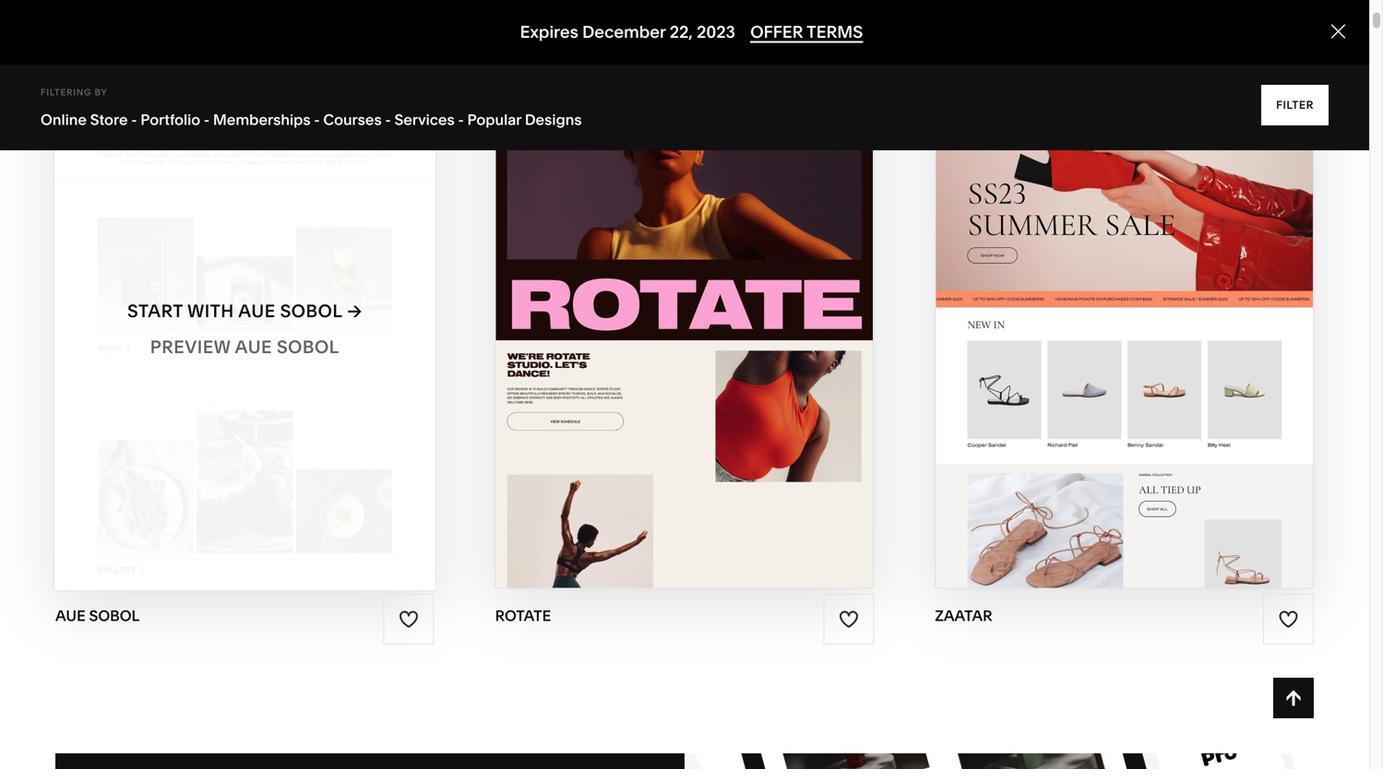 Task type: vqa. For each thing, say whether or not it's contained in the screenshot.


Task type: describe. For each thing, give the bounding box(es) containing it.
preview aue sobol
[[150, 336, 339, 358]]

offer terms
[[750, 22, 863, 42]]

offer
[[750, 22, 803, 42]]

rotate image
[[496, 85, 873, 588]]

filtering
[[41, 87, 92, 98]]

add aue sobol to your favorites list image
[[399, 610, 419, 630]]

start with zaatar
[[1024, 300, 1206, 322]]

designs
[[525, 111, 582, 129]]

5 - from the left
[[458, 111, 464, 129]]

online for online store - portfolio - memberships - courses - services - popular designs
[[41, 111, 87, 129]]

filter
[[1276, 98, 1314, 112]]

aue sobol image
[[54, 83, 435, 591]]

preview of building your own template image
[[685, 754, 1314, 770]]

templates
[[179, 41, 280, 66]]

expires december 22, 2023
[[520, 22, 735, 42]]

4 - from the left
[[385, 111, 391, 129]]

terms
[[807, 22, 863, 42]]

with for zaatar
[[1083, 300, 1130, 322]]

2 vertical spatial aue
[[55, 607, 86, 625]]

preview zaatar
[[1046, 336, 1203, 358]]

preview aue sobol link
[[150, 322, 339, 373]]

2 vertical spatial sobol
[[89, 607, 140, 625]]

preview rotate link
[[608, 322, 762, 373]]

start with zaatar button
[[1024, 286, 1226, 337]]

preview for preview aue sobol
[[150, 336, 231, 358]]

zaatar inside button
[[1135, 300, 1206, 322]]

(
[[284, 41, 290, 66]]

online store templates ( 40 )
[[55, 41, 321, 66]]

offer terms link
[[750, 22, 863, 43]]

40
[[290, 41, 314, 66]]

2 - from the left
[[204, 111, 210, 129]]

start with aue sobol
[[127, 300, 343, 322]]

3 - from the left
[[314, 111, 320, 129]]

by
[[95, 87, 107, 98]]

sobol inside 'link'
[[277, 336, 339, 358]]

start for preview rotate
[[585, 300, 640, 322]]

zaatar image
[[936, 85, 1313, 588]]

add rotate to your favorites list image
[[839, 610, 859, 630]]

with for aue
[[187, 300, 234, 322]]

preview for preview rotate
[[608, 336, 688, 358]]

filter button
[[1262, 85, 1329, 125]]

sobol inside "button"
[[280, 300, 343, 322]]

store for -
[[90, 111, 128, 129]]



Task type: locate. For each thing, give the bounding box(es) containing it.
zaatar
[[1135, 300, 1206, 322], [1132, 336, 1203, 358], [935, 607, 993, 625]]

with up preview aue sobol at top
[[187, 300, 234, 322]]

december
[[582, 22, 666, 42]]

2 vertical spatial rotate
[[495, 607, 551, 625]]

2 vertical spatial zaatar
[[935, 607, 993, 625]]

online up filtering by
[[55, 41, 119, 66]]

online
[[55, 41, 119, 66], [41, 111, 87, 129]]

rotate inside button
[[696, 300, 765, 322]]

1 horizontal spatial with
[[645, 300, 691, 322]]

1 vertical spatial store
[[90, 111, 128, 129]]

- right portfolio
[[204, 111, 210, 129]]

preview
[[150, 336, 231, 358], [608, 336, 688, 358], [1046, 336, 1127, 358]]

2 horizontal spatial start
[[1024, 300, 1079, 322]]

3 start from the left
[[1024, 300, 1079, 322]]

3 preview from the left
[[1046, 336, 1127, 358]]

1 - from the left
[[131, 111, 137, 129]]

0 horizontal spatial preview
[[150, 336, 231, 358]]

0 vertical spatial aue
[[238, 300, 276, 322]]

store up portfolio
[[123, 41, 175, 66]]

online down filtering
[[41, 111, 87, 129]]

0 horizontal spatial with
[[187, 300, 234, 322]]

store for templates
[[123, 41, 175, 66]]

start with rotate button
[[585, 286, 785, 337]]

1 vertical spatial online
[[41, 111, 87, 129]]

1 with from the left
[[187, 300, 234, 322]]

preview inside 'link'
[[150, 336, 231, 358]]

1 horizontal spatial start
[[585, 300, 640, 322]]

store down by
[[90, 111, 128, 129]]

with inside button
[[645, 300, 691, 322]]

add zaatar to your favorites list image
[[1278, 610, 1299, 630]]

preview rotate
[[608, 336, 762, 358]]

2 with from the left
[[645, 300, 691, 322]]

22,
[[670, 22, 693, 42]]

2023
[[697, 22, 735, 42]]

with inside button
[[1083, 300, 1130, 322]]

-
[[131, 111, 137, 129], [204, 111, 210, 129], [314, 111, 320, 129], [385, 111, 391, 129], [458, 111, 464, 129]]

services
[[394, 111, 455, 129]]

with inside "button"
[[187, 300, 234, 322]]

sobol
[[280, 300, 343, 322], [277, 336, 339, 358], [89, 607, 140, 625]]

preview down the "start with rotate"
[[608, 336, 688, 358]]

1 vertical spatial zaatar
[[1132, 336, 1203, 358]]

start inside button
[[585, 300, 640, 322]]

expires
[[520, 22, 578, 42]]

aue
[[238, 300, 276, 322], [235, 336, 272, 358], [55, 607, 86, 625]]

memberships
[[213, 111, 311, 129]]

preview for preview zaatar
[[1046, 336, 1127, 358]]

2 horizontal spatial preview
[[1046, 336, 1127, 358]]

with for rotate
[[645, 300, 691, 322]]

courses
[[323, 111, 382, 129]]

start for preview aue sobol
[[127, 300, 183, 322]]

aue inside 'link'
[[235, 336, 272, 358]]

1 preview from the left
[[150, 336, 231, 358]]

online store - portfolio - memberships - courses - services - popular designs
[[41, 111, 582, 129]]

- left the "courses"
[[314, 111, 320, 129]]

start with aue sobol button
[[127, 286, 362, 337]]

0 vertical spatial online
[[55, 41, 119, 66]]

2 horizontal spatial with
[[1083, 300, 1130, 322]]

0 vertical spatial rotate
[[696, 300, 765, 322]]

start
[[127, 300, 183, 322], [585, 300, 640, 322], [1024, 300, 1079, 322]]

aue inside "button"
[[238, 300, 276, 322]]

preview down start with zaatar at top right
[[1046, 336, 1127, 358]]

online for online store templates ( 40 )
[[55, 41, 119, 66]]

- right the "courses"
[[385, 111, 391, 129]]

2 start from the left
[[585, 300, 640, 322]]

start with rotate
[[585, 300, 765, 322]]

- left portfolio
[[131, 111, 137, 129]]

2 preview from the left
[[608, 336, 688, 358]]

0 horizontal spatial start
[[127, 300, 183, 322]]

1 vertical spatial aue
[[235, 336, 272, 358]]

with up preview zaatar
[[1083, 300, 1130, 322]]

popular
[[467, 111, 521, 129]]

filtering by
[[41, 87, 107, 98]]

portfolio
[[141, 111, 200, 129]]

1 start from the left
[[127, 300, 183, 322]]

start inside button
[[1024, 300, 1079, 322]]

start inside "button"
[[127, 300, 183, 322]]

3 with from the left
[[1083, 300, 1130, 322]]

back to top image
[[1284, 688, 1304, 709]]

0 vertical spatial sobol
[[280, 300, 343, 322]]

1 vertical spatial rotate
[[693, 336, 762, 358]]

- left popular
[[458, 111, 464, 129]]

with
[[187, 300, 234, 322], [645, 300, 691, 322], [1083, 300, 1130, 322]]

0 vertical spatial zaatar
[[1135, 300, 1206, 322]]

1 horizontal spatial preview
[[608, 336, 688, 358]]

1 vertical spatial sobol
[[277, 336, 339, 358]]

start for preview zaatar
[[1024, 300, 1079, 322]]

store
[[123, 41, 175, 66], [90, 111, 128, 129]]

preview zaatar link
[[1046, 322, 1203, 373]]

)
[[314, 41, 321, 66]]

0 vertical spatial store
[[123, 41, 175, 66]]

aue sobol
[[55, 607, 140, 625]]

with up the preview rotate
[[645, 300, 691, 322]]

rotate
[[696, 300, 765, 322], [693, 336, 762, 358], [495, 607, 551, 625]]

preview down start with aue sobol
[[150, 336, 231, 358]]



